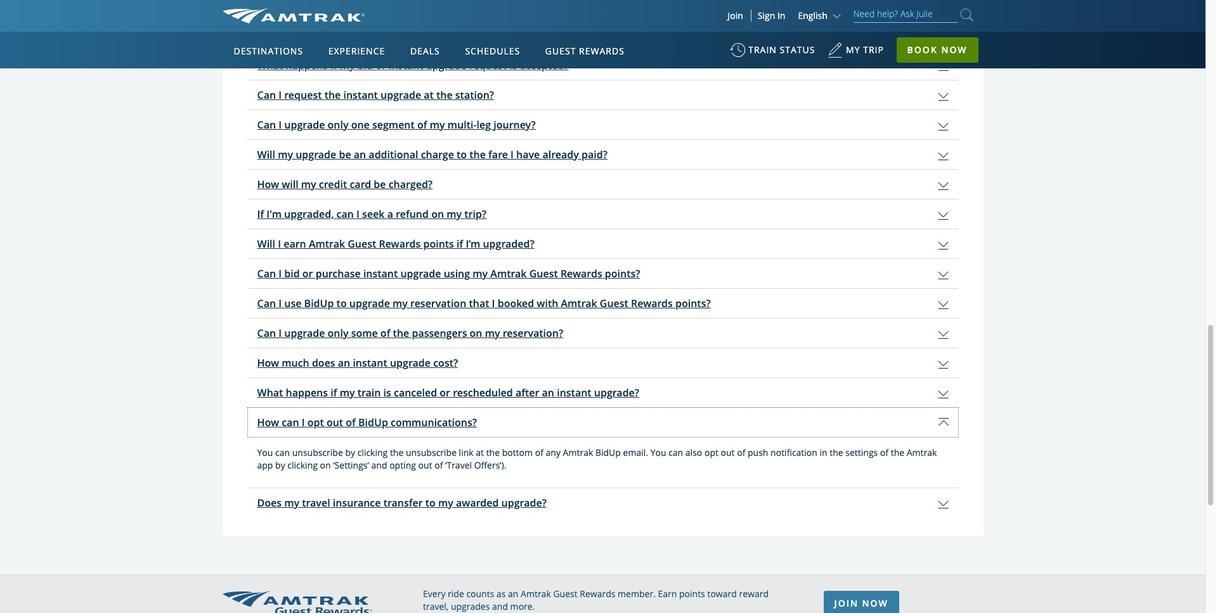 Task type: vqa. For each thing, say whether or not it's contained in the screenshot.
rightmost is
yes



Task type: locate. For each thing, give the bounding box(es) containing it.
rewards inside every ride counts as an amtrak guest rewards member. earn points toward reward travel, upgrades and more.
[[580, 588, 615, 600]]

deals button
[[405, 34, 445, 69]]

can inside can i upgrade only one segment of my multi-leg journey? button
[[257, 118, 276, 132]]

can inside "can i use bidup to upgrade my reservation that i booked with amtrak guest rewards points?" button
[[257, 297, 276, 311]]

1 vertical spatial is
[[383, 386, 391, 400]]

on left 'settings'
[[320, 460, 331, 472]]

points inside every ride counts as an amtrak guest rewards member. earn points toward reward travel, upgrades and more.
[[679, 588, 705, 600]]

can i bid or purchase instant upgrade using my amtrak guest rewards points?
[[257, 267, 640, 281]]

reservation
[[410, 297, 466, 311]]

1 how from the top
[[257, 177, 279, 191]]

an right after
[[542, 386, 554, 400]]

unsubscribe up 'settings'
[[292, 447, 343, 459]]

amtrak image
[[222, 8, 364, 23]]

rewards down will i earn amtrak guest rewards points if i'm upgraded? button
[[561, 267, 602, 281]]

transfer
[[383, 496, 423, 510]]

0 vertical spatial request
[[489, 28, 527, 42]]

1 horizontal spatial is
[[509, 58, 517, 72]]

how left much
[[257, 356, 279, 370]]

use
[[284, 297, 301, 311]]

i inside 'button'
[[308, 28, 311, 42]]

2 will from the top
[[257, 237, 275, 251]]

request up schedules
[[489, 28, 527, 42]]

instant down deals
[[389, 58, 423, 72]]

schedules link
[[460, 32, 525, 68]]

using
[[444, 267, 470, 281]]

guest rewards button
[[540, 34, 630, 69]]

does my travel insurance transfer to my awarded upgrade?
[[257, 496, 547, 510]]

1 horizontal spatial bidup
[[358, 416, 388, 430]]

at down what happens if my bid or instant upgrade request is accepted?
[[424, 88, 434, 102]]

2 horizontal spatial on
[[470, 327, 482, 340]]

points inside button
[[423, 237, 454, 251]]

clicking
[[357, 447, 388, 459], [287, 460, 318, 472]]

banner
[[0, 0, 1206, 293]]

can inside can i request the instant upgrade at the station? button
[[257, 88, 276, 102]]

will up upgraded,
[[282, 177, 298, 191]]

1 vertical spatial what
[[257, 386, 283, 400]]

my up i'm
[[278, 148, 293, 162]]

train status link
[[730, 38, 815, 69]]

can left also
[[668, 447, 683, 459]]

will for how
[[282, 177, 298, 191]]

how for how will my credit card be charged?
[[257, 177, 279, 191]]

0 vertical spatial what
[[257, 58, 283, 72]]

0 vertical spatial only
[[328, 118, 348, 132]]

0 vertical spatial join
[[728, 10, 743, 22]]

if
[[342, 28, 349, 42], [331, 58, 337, 72], [457, 237, 463, 251], [331, 386, 337, 400]]

0 horizontal spatial opt
[[307, 416, 324, 430]]

join left now
[[834, 598, 859, 610]]

reservation?
[[503, 327, 563, 340]]

my down can i use bidup to upgrade my reservation that i booked with amtrak guest rewards points?
[[485, 327, 500, 340]]

destinations
[[234, 45, 303, 57]]

what
[[257, 58, 283, 72], [257, 386, 283, 400]]

my down "experience"
[[340, 58, 355, 72]]

can
[[257, 88, 276, 102], [257, 118, 276, 132], [257, 267, 276, 281], [257, 297, 276, 311], [257, 327, 276, 340]]

upgrade? down how much does an instant upgrade cost? button
[[594, 386, 639, 400]]

1 horizontal spatial opt
[[704, 447, 718, 459]]

points up the can i bid or purchase instant upgrade using my amtrak guest rewards points?
[[423, 237, 454, 251]]

if i'm upgraded, can i seek a refund on my trip?
[[257, 207, 486, 221]]

0 vertical spatial be
[[339, 148, 351, 162]]

notification
[[771, 447, 817, 459]]

unsubscribe
[[292, 447, 343, 459], [406, 447, 457, 459]]

destinations button
[[229, 34, 308, 69]]

of right some in the left of the page
[[380, 327, 390, 340]]

schedules
[[465, 45, 520, 57]]

is down schedules
[[509, 58, 517, 72]]

0 horizontal spatial bid
[[284, 267, 300, 281]]

3 can from the top
[[257, 267, 276, 281]]

2 vertical spatial how
[[257, 416, 279, 430]]

2 can from the top
[[257, 118, 276, 132]]

an inside every ride counts as an amtrak guest rewards member. earn points toward reward travel, upgrades and more.
[[508, 588, 518, 600]]

1 horizontal spatial you
[[650, 447, 666, 459]]

0 horizontal spatial be
[[339, 148, 351, 162]]

will for will my upgrade be an additional charge to the fare i have already paid?
[[257, 148, 275, 162]]

on inside button
[[470, 327, 482, 340]]

1 vertical spatial will
[[257, 237, 275, 251]]

0 horizontal spatial points?
[[605, 267, 640, 281]]

bidup right use
[[304, 297, 334, 311]]

accepted? up guest rewards
[[551, 28, 600, 42]]

1 horizontal spatial upgrade?
[[594, 386, 639, 400]]

0 vertical spatial is
[[509, 58, 517, 72]]

opt inside you can unsubscribe by clicking the unsubscribe link at the bottom of any amtrak bidup email. you can also opt out of push notification in the settings of the amtrak app by clicking on 'settings' and opting out of 'travel offers').
[[704, 447, 718, 459]]

request inside can i request the instant upgrade at the station? button
[[284, 88, 322, 102]]

5 can from the top
[[257, 327, 276, 340]]

what down 'destinations' at top left
[[257, 58, 283, 72]]

1 vertical spatial at
[[476, 447, 484, 459]]

0 horizontal spatial bidup
[[304, 297, 334, 311]]

2 vertical spatial on
[[320, 460, 331, 472]]

upgrade
[[446, 28, 487, 42], [426, 58, 467, 72], [381, 88, 421, 102], [284, 118, 325, 132], [296, 148, 336, 162], [400, 267, 441, 281], [349, 297, 390, 311], [284, 327, 325, 340], [390, 356, 431, 370]]

on inside button
[[431, 207, 444, 221]]

2 vertical spatial bidup
[[595, 447, 621, 459]]

be
[[339, 148, 351, 162], [374, 177, 386, 191]]

1 vertical spatial accepted?
[[520, 58, 569, 72]]

out right opting
[[418, 460, 432, 472]]

on down that
[[470, 327, 482, 340]]

bid up use
[[284, 267, 300, 281]]

happens down much
[[286, 386, 328, 400]]

will my upgrade be an additional charge to the fare i have already paid?
[[257, 148, 607, 162]]

1 vertical spatial happens
[[286, 386, 328, 400]]

0 vertical spatial at
[[424, 88, 434, 102]]

settings
[[846, 447, 878, 459]]

with
[[537, 297, 558, 311]]

will down amtrak image at the top left of page
[[288, 28, 305, 42]]

charged?
[[389, 177, 433, 191]]

fare
[[488, 148, 508, 162]]

0 horizontal spatial join
[[728, 10, 743, 22]]

2 what from the top
[[257, 386, 283, 400]]

0 horizontal spatial is
[[383, 386, 391, 400]]

1 horizontal spatial to
[[425, 496, 436, 510]]

1 can from the top
[[257, 88, 276, 102]]

Please enter your search item search field
[[853, 6, 958, 23]]

guest rewards
[[545, 45, 625, 57]]

1 vertical spatial on
[[470, 327, 482, 340]]

rewards
[[579, 45, 625, 57], [379, 237, 421, 251], [561, 267, 602, 281], [631, 297, 673, 311], [580, 588, 615, 600]]

how up app
[[257, 416, 279, 430]]

0 vertical spatial points
[[423, 237, 454, 251]]

1 vertical spatial and
[[492, 601, 508, 613]]

0 vertical spatial on
[[431, 207, 444, 221]]

1 what from the top
[[257, 58, 283, 72]]

1 happens from the top
[[286, 58, 328, 72]]

will inside button
[[282, 177, 298, 191]]

1 horizontal spatial out
[[418, 460, 432, 472]]

1 horizontal spatial points
[[679, 588, 705, 600]]

rewards up can i upgrade only some of the passengers on my reservation? button
[[631, 297, 673, 311]]

1 vertical spatial join
[[834, 598, 859, 610]]

an inside how much does an instant upgrade cost? button
[[338, 356, 350, 370]]

0 horizontal spatial on
[[320, 460, 331, 472]]

train
[[357, 386, 381, 400]]

0 vertical spatial upgrade?
[[594, 386, 639, 400]]

if inside 'button'
[[342, 28, 349, 42]]

upgrade?
[[594, 386, 639, 400], [501, 496, 547, 510]]

travel,
[[423, 601, 449, 613]]

by
[[345, 447, 355, 459], [275, 460, 285, 472]]

out inside button
[[327, 416, 343, 430]]

only inside can i upgrade only one segment of my multi-leg journey? button
[[328, 118, 348, 132]]

1 horizontal spatial be
[[374, 177, 386, 191]]

only left one
[[328, 118, 348, 132]]

booked
[[498, 297, 534, 311]]

be up how will my credit card be charged?
[[339, 148, 351, 162]]

join
[[728, 10, 743, 22], [834, 598, 859, 610]]

the right some in the left of the page
[[393, 327, 409, 340]]

by right app
[[275, 460, 285, 472]]

upgrade left one
[[284, 118, 325, 132]]

accepted?
[[551, 28, 600, 42], [520, 58, 569, 72]]

1 horizontal spatial points?
[[675, 297, 711, 311]]

i'm
[[466, 237, 480, 251]]

2 how from the top
[[257, 356, 279, 370]]

when
[[257, 28, 285, 42]]

2 only from the top
[[328, 327, 348, 340]]

book
[[907, 44, 938, 56]]

0 vertical spatial accepted?
[[551, 28, 600, 42]]

can down much
[[282, 416, 299, 430]]

the right in
[[830, 447, 843, 459]]

will up if
[[257, 148, 275, 162]]

is right train
[[383, 386, 391, 400]]

0 vertical spatial will
[[288, 28, 305, 42]]

can inside can i bid or purchase instant upgrade using my amtrak guest rewards points? button
[[257, 267, 276, 281]]

1 vertical spatial be
[[374, 177, 386, 191]]

awarded
[[456, 496, 499, 510]]

only for some
[[328, 327, 348, 340]]

1 vertical spatial only
[[328, 327, 348, 340]]

request inside "when will i know if my offer or instant upgrade request was accepted?" 'button'
[[489, 28, 527, 42]]

you up app
[[257, 447, 273, 459]]

application
[[248, 0, 958, 518], [269, 106, 574, 283]]

0 horizontal spatial by
[[275, 460, 285, 472]]

0 horizontal spatial upgrade?
[[501, 496, 547, 510]]

can left seek
[[336, 207, 354, 221]]

opt down does
[[307, 416, 324, 430]]

bidup left email.
[[595, 447, 621, 459]]

only inside can i upgrade only some of the passengers on my reservation? button
[[328, 327, 348, 340]]

1 horizontal spatial on
[[431, 207, 444, 221]]

how much does an instant upgrade cost?
[[257, 356, 458, 370]]

1 vertical spatial how
[[257, 356, 279, 370]]

an inside will my upgrade be an additional charge to the fare i have already paid? button
[[354, 148, 366, 162]]

to right transfer
[[425, 496, 436, 510]]

as
[[497, 588, 506, 600]]

and inside every ride counts as an amtrak guest rewards member. earn points toward reward travel, upgrades and more.
[[492, 601, 508, 613]]

points right "earn"
[[679, 588, 705, 600]]

and left opting
[[371, 460, 387, 472]]

how up i'm
[[257, 177, 279, 191]]

0 vertical spatial how
[[257, 177, 279, 191]]

of right settings
[[880, 447, 888, 459]]

guest
[[545, 45, 576, 57], [348, 237, 376, 251], [529, 267, 558, 281], [600, 297, 628, 311], [553, 588, 577, 600]]

will i earn amtrak guest rewards points if i'm upgraded? button
[[248, 229, 958, 259]]

0 horizontal spatial you
[[257, 447, 273, 459]]

what down much
[[257, 386, 283, 400]]

0 horizontal spatial to
[[336, 297, 347, 311]]

of left 'travel
[[434, 460, 443, 472]]

if down "experience"
[[331, 58, 337, 72]]

rewards up can i request the instant upgrade at the station? button
[[579, 45, 625, 57]]

1 vertical spatial bidup
[[358, 416, 388, 430]]

0 horizontal spatial at
[[424, 88, 434, 102]]

what for what happens if my train is canceled or rescheduled after an instant upgrade?
[[257, 386, 283, 400]]

and inside you can unsubscribe by clicking the unsubscribe link at the bottom of any amtrak bidup email. you can also opt out of push notification in the settings of the amtrak app by clicking on 'settings' and opting out of 'travel offers').
[[371, 460, 387, 472]]

amtrak inside every ride counts as an amtrak guest rewards member. earn points toward reward travel, upgrades and more.
[[521, 588, 551, 600]]

how can i opt out of bidup communications? button
[[248, 408, 958, 437]]

bid down "experience"
[[357, 58, 373, 72]]

cost?
[[433, 356, 458, 370]]

0 vertical spatial will
[[257, 148, 275, 162]]

rescheduled
[[453, 386, 513, 400]]

at
[[424, 88, 434, 102], [476, 447, 484, 459]]

out up 'settings'
[[327, 416, 343, 430]]

0 horizontal spatial out
[[327, 416, 343, 430]]

0 vertical spatial out
[[327, 416, 343, 430]]

1 vertical spatial upgrade?
[[501, 496, 547, 510]]

earn
[[284, 237, 306, 251]]

segment
[[372, 118, 415, 132]]

1 vertical spatial clicking
[[287, 460, 318, 472]]

can
[[336, 207, 354, 221], [282, 416, 299, 430], [275, 447, 290, 459], [668, 447, 683, 459]]

you right email.
[[650, 447, 666, 459]]

clicking up 'settings'
[[357, 447, 388, 459]]

only for one
[[328, 118, 348, 132]]

also
[[685, 447, 702, 459]]

credit
[[319, 177, 347, 191]]

1 horizontal spatial at
[[476, 447, 484, 459]]

what for what happens if my bid or instant upgrade request is accepted?
[[257, 58, 283, 72]]

on right refund
[[431, 207, 444, 221]]

1 vertical spatial will
[[282, 177, 298, 191]]

if up "experience"
[[342, 28, 349, 42]]

request down schedules
[[469, 58, 507, 72]]

0 vertical spatial opt
[[307, 416, 324, 430]]

upgrade up can i upgrade only one segment of my multi-leg journey?
[[381, 88, 421, 102]]

trip?
[[464, 207, 486, 221]]

1 unsubscribe from the left
[[292, 447, 343, 459]]

trip
[[863, 44, 884, 56]]

regions map image
[[269, 106, 574, 283]]

upgrade up schedules
[[446, 28, 487, 42]]

opting
[[389, 460, 416, 472]]

what happens if my bid or instant upgrade request is accepted? button
[[248, 51, 958, 80]]

1 horizontal spatial by
[[345, 447, 355, 459]]

0 horizontal spatial and
[[371, 460, 387, 472]]

book now button
[[896, 37, 978, 63]]

and down 'as'
[[492, 601, 508, 613]]

or left the purchase
[[302, 267, 313, 281]]

1 horizontal spatial unsubscribe
[[406, 447, 457, 459]]

to right charge
[[457, 148, 467, 162]]

1 vertical spatial points
[[679, 588, 705, 600]]

my trip button
[[828, 38, 884, 69]]

experience button
[[323, 34, 390, 69]]

can inside can i upgrade only some of the passengers on my reservation? button
[[257, 327, 276, 340]]

0 vertical spatial clicking
[[357, 447, 388, 459]]

bidup down train
[[358, 416, 388, 430]]

at inside button
[[424, 88, 434, 102]]

only left some in the left of the page
[[328, 327, 348, 340]]

or right canceled
[[440, 386, 450, 400]]

does
[[312, 356, 335, 370]]

will inside 'button'
[[288, 28, 305, 42]]

opt inside button
[[307, 416, 324, 430]]

can for can i request the instant upgrade at the station?
[[257, 88, 276, 102]]

3 how from the top
[[257, 416, 279, 430]]

my
[[352, 28, 367, 42], [340, 58, 355, 72], [430, 118, 445, 132], [278, 148, 293, 162], [301, 177, 316, 191], [447, 207, 462, 221], [473, 267, 488, 281], [393, 297, 408, 311], [485, 327, 500, 340], [340, 386, 355, 400], [284, 496, 299, 510], [438, 496, 453, 510]]

1 only from the top
[[328, 118, 348, 132]]

offers').
[[474, 460, 506, 472]]

amtrak right with
[[561, 297, 597, 311]]

1 vertical spatial points?
[[675, 297, 711, 311]]

be right card
[[374, 177, 386, 191]]

charge
[[421, 148, 454, 162]]

1 horizontal spatial and
[[492, 601, 508, 613]]

in
[[820, 447, 827, 459]]

instant up deals
[[409, 28, 443, 42]]

or right 'offer'
[[396, 28, 406, 42]]

clicking right app
[[287, 460, 318, 472]]

if i'm upgraded, can i seek a refund on my trip? button
[[248, 200, 958, 229]]

of left any
[[535, 447, 543, 459]]

1 vertical spatial bid
[[284, 267, 300, 281]]

request down destinations popup button
[[284, 88, 322, 102]]

1 vertical spatial by
[[275, 460, 285, 472]]

upgrade? right awarded
[[501, 496, 547, 510]]

amtrak up the more. at the bottom of page
[[521, 588, 551, 600]]

2 horizontal spatial out
[[721, 447, 735, 459]]

amtrak
[[309, 237, 345, 251], [490, 267, 527, 281], [561, 297, 597, 311], [563, 447, 593, 459], [907, 447, 937, 459], [521, 588, 551, 600]]

my up "experience"
[[352, 28, 367, 42]]

instant up one
[[343, 88, 378, 102]]

know
[[313, 28, 340, 42]]

1 vertical spatial request
[[469, 58, 507, 72]]

0 vertical spatial and
[[371, 460, 387, 472]]

can for can i use bidup to upgrade my reservation that i booked with amtrak guest rewards points?
[[257, 297, 276, 311]]

english
[[798, 10, 827, 22]]

1 horizontal spatial bid
[[357, 58, 373, 72]]

search icon image
[[960, 6, 973, 23]]

purchase
[[316, 267, 361, 281]]

will left earn on the top left of page
[[257, 237, 275, 251]]

seek
[[362, 207, 385, 221]]

a
[[387, 207, 393, 221]]

upgrade? inside does my travel insurance transfer to my awarded upgrade? button
[[501, 496, 547, 510]]

leg
[[477, 118, 491, 132]]

unsubscribe up 'travel
[[406, 447, 457, 459]]

opt right also
[[704, 447, 718, 459]]

0 horizontal spatial unsubscribe
[[292, 447, 343, 459]]

0 vertical spatial happens
[[286, 58, 328, 72]]

1 will from the top
[[257, 148, 275, 162]]

0 vertical spatial by
[[345, 447, 355, 459]]

join left "sign"
[[728, 10, 743, 22]]

1 horizontal spatial join
[[834, 598, 859, 610]]

accepted? down was
[[520, 58, 569, 72]]

upgrade up some in the left of the page
[[349, 297, 390, 311]]

4 can from the top
[[257, 297, 276, 311]]

can i bid or purchase instant upgrade using my amtrak guest rewards points? button
[[248, 259, 958, 288]]

upgrade inside 'button'
[[446, 28, 487, 42]]

join for join now
[[834, 598, 859, 610]]

experience
[[328, 45, 385, 57]]

2 happens from the top
[[286, 386, 328, 400]]

out
[[327, 416, 343, 430], [721, 447, 735, 459], [418, 460, 432, 472]]

2 horizontal spatial to
[[457, 148, 467, 162]]

2 horizontal spatial bidup
[[595, 447, 621, 459]]

1 vertical spatial opt
[[704, 447, 718, 459]]

2 vertical spatial request
[[284, 88, 322, 102]]

0 horizontal spatial points
[[423, 237, 454, 251]]



Task type: describe. For each thing, give the bounding box(es) containing it.
request inside what happens if my bid or instant upgrade request is accepted? button
[[469, 58, 507, 72]]

amtrak down upgraded? at the left top
[[490, 267, 527, 281]]

push
[[748, 447, 768, 459]]

if down does
[[331, 386, 337, 400]]

1 vertical spatial to
[[336, 297, 347, 311]]

does
[[257, 496, 282, 510]]

how for how can i opt out of bidup communications?
[[257, 416, 279, 430]]

1 vertical spatial out
[[721, 447, 735, 459]]

the up opting
[[390, 447, 403, 459]]

when will i know if my offer or instant upgrade request was accepted? button
[[248, 21, 958, 50]]

passengers
[[412, 327, 467, 340]]

or inside 'button'
[[396, 28, 406, 42]]

canceled
[[394, 386, 437, 400]]

counts
[[466, 588, 494, 600]]

english button
[[798, 10, 844, 22]]

the right settings
[[891, 447, 904, 459]]

2 you from the left
[[650, 447, 666, 459]]

what happens if my train is canceled or rescheduled after an instant upgrade? button
[[248, 379, 958, 408]]

if
[[257, 207, 264, 221]]

i'm
[[267, 207, 282, 221]]

0 vertical spatial bid
[[357, 58, 373, 72]]

now
[[862, 598, 888, 610]]

2 unsubscribe from the left
[[406, 447, 457, 459]]

accepted? inside "when will i know if my offer or instant upgrade request was accepted?" 'button'
[[551, 28, 600, 42]]

if left i'm
[[457, 237, 463, 251]]

refund
[[396, 207, 429, 221]]

every ride counts as an amtrak guest rewards member. earn points toward reward travel, upgrades and more.
[[423, 588, 769, 613]]

amtrak right any
[[563, 447, 593, 459]]

link
[[459, 447, 473, 459]]

can inside button
[[282, 416, 299, 430]]

or down "experience"
[[376, 58, 386, 72]]

of left the push
[[737, 447, 745, 459]]

communications?
[[391, 416, 477, 430]]

train status
[[748, 44, 815, 56]]

accepted? inside what happens if my bid or instant upgrade request is accepted? button
[[520, 58, 569, 72]]

the left fare
[[469, 148, 486, 162]]

will for when
[[288, 28, 305, 42]]

my inside button
[[447, 207, 462, 221]]

bidup inside you can unsubscribe by clicking the unsubscribe link at the bottom of any amtrak bidup email. you can also opt out of push notification in the settings of the amtrak app by clicking on 'settings' and opting out of 'travel offers').
[[595, 447, 621, 459]]

will my upgrade be an additional charge to the fare i have already paid? button
[[248, 140, 958, 169]]

multi-
[[448, 118, 477, 132]]

on inside you can unsubscribe by clicking the unsubscribe link at the bottom of any amtrak bidup email. you can also opt out of push notification in the settings of the amtrak app by clicking on 'settings' and opting out of 'travel offers').
[[320, 460, 331, 472]]

join for join
[[728, 10, 743, 22]]

0 vertical spatial bidup
[[304, 297, 334, 311]]

upgrade? inside 'what happens if my train is canceled or rescheduled after an instant upgrade?' button
[[594, 386, 639, 400]]

does my travel insurance transfer to my awarded upgrade? button
[[248, 489, 958, 518]]

guest inside can i bid or purchase instant upgrade using my amtrak guest rewards points? button
[[529, 267, 558, 281]]

2 vertical spatial out
[[418, 460, 432, 472]]

upgrade down the can i upgrade only some of the passengers on my reservation? on the bottom left of page
[[390, 356, 431, 370]]

journey?
[[494, 118, 536, 132]]

0 vertical spatial points?
[[605, 267, 640, 281]]

will for will i earn amtrak guest rewards points if i'm upgraded?
[[257, 237, 275, 251]]

upgraded,
[[284, 207, 334, 221]]

already
[[543, 148, 579, 162]]

my left credit at the left top
[[301, 177, 316, 191]]

at inside you can unsubscribe by clicking the unsubscribe link at the bottom of any amtrak bidup email. you can also opt out of push notification in the settings of the amtrak app by clicking on 'settings' and opting out of 'travel offers').
[[476, 447, 484, 459]]

toward
[[707, 588, 737, 600]]

the left station?
[[436, 88, 453, 102]]

upgrade up much
[[284, 327, 325, 340]]

on for passengers
[[470, 327, 482, 340]]

after
[[516, 386, 539, 400]]

my left multi-
[[430, 118, 445, 132]]

i inside button
[[356, 207, 360, 221]]

my right does on the bottom
[[284, 496, 299, 510]]

that
[[469, 297, 489, 311]]

amtrak up the purchase
[[309, 237, 345, 251]]

status
[[780, 44, 815, 56]]

you can unsubscribe by clicking the unsubscribe link at the bottom of any amtrak bidup email. you can also opt out of push notification in the settings of the amtrak app by clicking on 'settings' and opting out of 'travel offers').
[[257, 447, 937, 472]]

guest inside will i earn amtrak guest rewards points if i'm upgraded? button
[[348, 237, 376, 251]]

sign in
[[758, 10, 785, 22]]

station?
[[455, 88, 494, 102]]

can up does on the bottom
[[275, 447, 290, 459]]

can i upgrade only one segment of my multi-leg journey?
[[257, 118, 536, 132]]

my up the can i upgrade only some of the passengers on my reservation? on the bottom left of page
[[393, 297, 408, 311]]

email.
[[623, 447, 648, 459]]

can for can i bid or purchase instant upgrade using my amtrak guest rewards points?
[[257, 267, 276, 281]]

application containing when will i know if my offer or instant upgrade request was accepted?
[[248, 0, 958, 518]]

2 vertical spatial to
[[425, 496, 436, 510]]

banner containing join
[[0, 0, 1206, 293]]

rewards inside popup button
[[579, 45, 625, 57]]

0 horizontal spatial clicking
[[287, 460, 318, 472]]

card
[[350, 177, 371, 191]]

amtrak guest rewards image
[[222, 592, 372, 614]]

in
[[777, 10, 785, 22]]

1 you from the left
[[257, 447, 273, 459]]

upgrade down deals
[[426, 58, 467, 72]]

paid?
[[582, 148, 607, 162]]

can i upgrade only some of the passengers on my reservation?
[[257, 327, 563, 340]]

instant up how can i opt out of bidup communications? button
[[557, 386, 591, 400]]

my right using
[[473, 267, 488, 281]]

what happens if my bid or instant upgrade request is accepted?
[[257, 58, 569, 72]]

can i upgrade only some of the passengers on my reservation? button
[[248, 319, 958, 348]]

train
[[748, 44, 777, 56]]

earn
[[658, 588, 677, 600]]

can i request the instant upgrade at the station? button
[[248, 80, 958, 110]]

additional
[[369, 148, 418, 162]]

much
[[282, 356, 309, 370]]

what happens if my train is canceled or rescheduled after an instant upgrade?
[[257, 386, 639, 400]]

can inside button
[[336, 207, 354, 221]]

upgrade up 'reservation'
[[400, 267, 441, 281]]

upgraded?
[[483, 237, 534, 251]]

my inside 'button'
[[352, 28, 367, 42]]

'travel
[[445, 460, 472, 472]]

my left awarded
[[438, 496, 453, 510]]

guest inside "can i use bidup to upgrade my reservation that i booked with amtrak guest rewards points?" button
[[600, 297, 628, 311]]

guest inside popup button
[[545, 45, 576, 57]]

1 horizontal spatial clicking
[[357, 447, 388, 459]]

how for how much does an instant upgrade cost?
[[257, 356, 279, 370]]

happens for what happens if my bid or instant upgrade request is accepted?
[[286, 58, 328, 72]]

on for refund
[[431, 207, 444, 221]]

travel
[[302, 496, 330, 510]]

instant up train
[[353, 356, 387, 370]]

can for can i upgrade only one segment of my multi-leg journey?
[[257, 118, 276, 132]]

happens for what happens if my train is canceled or rescheduled after an instant upgrade?
[[286, 386, 328, 400]]

app
[[257, 460, 273, 472]]

when will i know if my offer or instant upgrade request was accepted?
[[257, 28, 600, 42]]

can for can i upgrade only some of the passengers on my reservation?
[[257, 327, 276, 340]]

insurance
[[333, 496, 381, 510]]

join now
[[834, 598, 888, 610]]

of up 'settings'
[[346, 416, 356, 430]]

instant down will i earn amtrak guest rewards points if i'm upgraded? at the left of page
[[363, 267, 398, 281]]

was
[[530, 28, 549, 42]]

upgrade up credit at the left top
[[296, 148, 336, 162]]

rewards down a
[[379, 237, 421, 251]]

bottom
[[502, 447, 533, 459]]

0 vertical spatial to
[[457, 148, 467, 162]]

an inside 'what happens if my train is canceled or rescheduled after an instant upgrade?' button
[[542, 386, 554, 400]]

you can unsubscribe by clicking the unsubscribe link at the bottom of any amtrak bidup email. you can also opt out of push notification in the settings of the amtrak app by clicking on 'settings' and opting out of 'travel offers'). element
[[248, 447, 958, 472]]

sign
[[758, 10, 775, 22]]

offer
[[369, 28, 393, 42]]

upgrades
[[451, 601, 490, 613]]

every
[[423, 588, 445, 600]]

'settings'
[[333, 460, 369, 472]]

can i use bidup to upgrade my reservation that i booked with amtrak guest rewards points? button
[[248, 289, 958, 318]]

guest inside every ride counts as an amtrak guest rewards member. earn points toward reward travel, upgrades and more.
[[553, 588, 577, 600]]

book now
[[907, 44, 967, 56]]

of right segment
[[417, 118, 427, 132]]

how will my credit card be charged? button
[[248, 170, 958, 199]]

the down experience popup button
[[324, 88, 341, 102]]

instant inside 'button'
[[409, 28, 443, 42]]

sign in button
[[758, 10, 785, 22]]

amtrak right settings
[[907, 447, 937, 459]]

one
[[351, 118, 370, 132]]

can i request the instant upgrade at the station?
[[257, 88, 494, 102]]

the up offers').
[[486, 447, 500, 459]]

some
[[351, 327, 378, 340]]

my left train
[[340, 386, 355, 400]]



